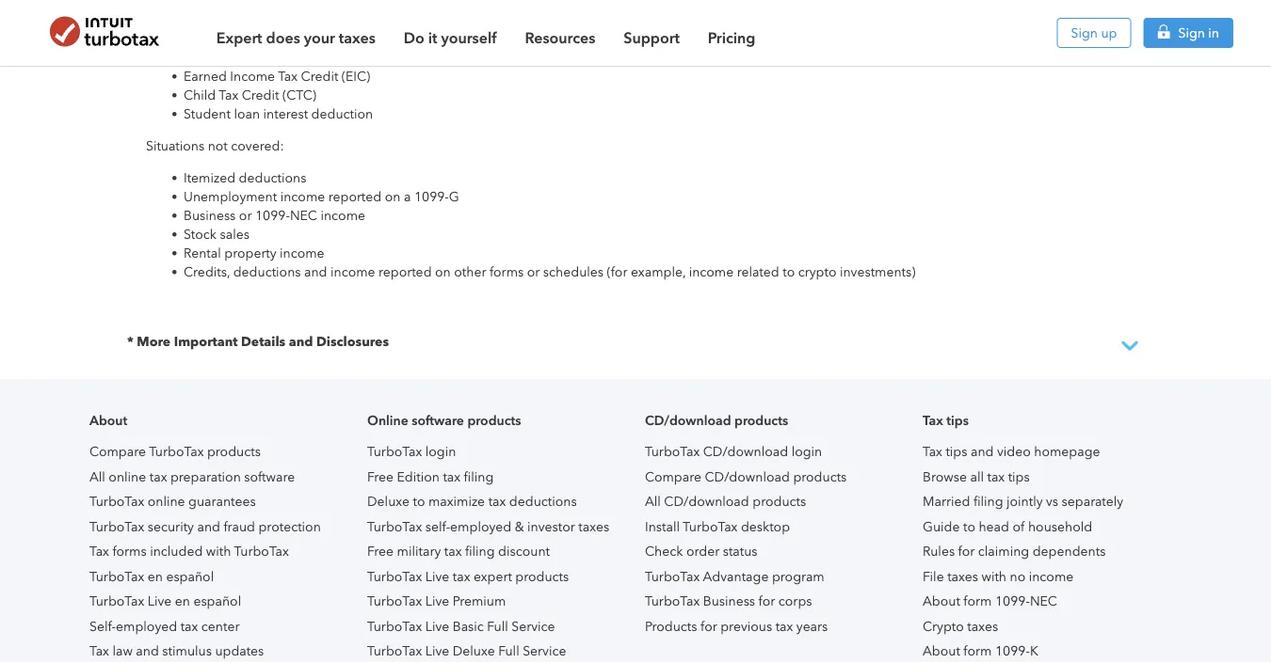 Task type: vqa. For each thing, say whether or not it's contained in the screenshot.
State within the $ 409 State additional
no



Task type: describe. For each thing, give the bounding box(es) containing it.
taxes right your
[[339, 28, 376, 47]]

2 form from the top
[[964, 644, 992, 660]]

tax tips and video homepage browse all tax tips married filing jointly vs separately guide to head of household rules for claiming dependents file taxes with no income about form 1099-nec crypto taxes about form 1099-k
[[923, 445, 1124, 660]]

b
[[649, 31, 658, 46]]

support
[[624, 28, 680, 47]]

tax tips
[[923, 413, 969, 429]]

standard
[[206, 49, 259, 65]]

crypto
[[798, 264, 837, 280]]

head
[[979, 519, 1010, 535]]

business inside turbotax cd/ download login compare cd/ download products all cd/ download products install turbotax desktop check order status turbotax advantage program turbotax business for corps products for previous tax years
[[703, 594, 755, 610]]

filing down the turbotax self-employed & investor taxes link
[[465, 544, 495, 560]]

premium
[[453, 594, 506, 610]]

a inside the interest or dividends (1099-int/1099-div) that don't require filing a schedule b irs standard deduction earned income tax credit (eic) child tax credit (ctc) student loan interest deduction
[[579, 31, 586, 46]]

tips for tax tips and video homepage browse all tax tips married filing jointly vs separately guide to head of household rules for claiming dependents file taxes with no income about form 1099-nec crypto taxes about form 1099-k
[[946, 445, 968, 460]]

filing inside the interest or dividends (1099-int/1099-div) that don't require filing a schedule b irs standard deduction earned income tax credit (eic) child tax credit (ctc) student loan interest deduction
[[546, 31, 576, 46]]

employed inside compare turbotax products all online tax preparation software turbotax online guarantees turbotax security and fraud protection tax forms included with turbotax turbotax en español turbotax live en español self-employed tax center tax law and stimulus updates
[[116, 619, 177, 635]]

do it yourself link
[[404, 17, 497, 49]]

stimulus
[[162, 644, 212, 660]]

deductions inside turbotax login free edition tax filing deluxe to maximize tax deductions turbotax self-employed & investor taxes free military tax filing discount turbotax live tax expert products turbotax live premium turbotax live basic full service turbotax live deluxe full service
[[509, 494, 577, 510]]

require
[[500, 31, 543, 46]]

turbotax security and fraud protection link
[[89, 519, 321, 535]]

included
[[150, 544, 203, 560]]

forms inside compare turbotax products all online tax preparation software turbotax online guarantees turbotax security and fraud protection tax forms included with turbotax turbotax en español turbotax live en español self-employed tax center tax law and stimulus updates
[[112, 544, 147, 560]]

k
[[1030, 644, 1039, 660]]

expert does your taxes link
[[216, 17, 376, 49]]

earned
[[184, 68, 227, 84]]

stock
[[184, 227, 217, 242]]

to inside turbotax login free edition tax filing deluxe to maximize tax deductions turbotax self-employed & investor taxes free military tax filing discount turbotax live tax expert products turbotax live premium turbotax live basic full service turbotax live deluxe full service
[[413, 494, 425, 510]]

login inside turbotax login free edition tax filing deluxe to maximize tax deductions turbotax self-employed & investor taxes free military tax filing discount turbotax live tax expert products turbotax live premium turbotax live basic full service turbotax live deluxe full service
[[425, 445, 456, 460]]

guide to head of household link
[[923, 519, 1093, 535]]

1 vertical spatial service
[[523, 644, 566, 660]]

does
[[266, 28, 300, 47]]

live down turbotax live premium link
[[425, 619, 449, 635]]

file taxes with no income link
[[923, 569, 1074, 585]]

with inside tax tips and video homepage browse all tax tips married filing jointly vs separately guide to head of household rules for claiming dependents file taxes with no income about form 1099-nec crypto taxes about form 1099-k
[[982, 569, 1007, 585]]

0 vertical spatial deduction
[[262, 49, 324, 65]]

1 vertical spatial cd/
[[705, 469, 729, 485]]

sign for sign up
[[1071, 25, 1098, 40]]

income inside tax tips and video homepage browse all tax tips married filing jointly vs separately guide to head of household rules for claiming dependents file taxes with no income about form 1099-nec crypto taxes about form 1099-k
[[1029, 569, 1074, 585]]

business inside itemized deductions unemployment income reported on a 1099-g business or 1099-nec income stock sales rental property income credits, deductions and income reported on other forms or schedules (for example, income related to crypto investments)
[[184, 208, 236, 223]]

guide
[[923, 519, 960, 535]]

free edition tax filing link
[[367, 469, 494, 485]]

0 vertical spatial service
[[512, 619, 555, 635]]

child
[[184, 87, 216, 103]]

0 horizontal spatial on
[[385, 189, 401, 204]]

self-employed tax center link
[[89, 619, 240, 635]]

turbotax self-employed & investor taxes link
[[367, 519, 609, 535]]

your
[[304, 28, 335, 47]]

do
[[404, 28, 425, 47]]

property
[[224, 245, 276, 261]]

tax tips and video homepage link
[[923, 445, 1101, 460]]

investor
[[527, 519, 575, 535]]

0 vertical spatial full
[[487, 619, 508, 635]]

investments)
[[840, 264, 916, 280]]

0 vertical spatial deductions
[[239, 170, 306, 186]]

itemized deductions unemployment income reported on a 1099-g business or 1099-nec income stock sales rental property income credits, deductions and income reported on other forms or schedules (for example, income related to crypto investments)
[[184, 170, 916, 280]]

turbotax login link
[[367, 445, 456, 460]]

browse
[[923, 469, 967, 485]]

tax up the turbotax self-employed & investor taxes link
[[488, 494, 506, 510]]

live down turbotax live basic full service link
[[425, 644, 449, 660]]

taxes right file
[[948, 569, 979, 585]]

it
[[428, 28, 437, 47]]

covered:
[[231, 138, 284, 154]]

online
[[367, 413, 408, 429]]

disclosures
[[316, 334, 389, 350]]

check
[[645, 544, 683, 560]]

turbotax online guarantees link
[[89, 494, 256, 510]]

self-
[[425, 519, 450, 535]]

more
[[137, 334, 171, 350]]

2 free from the top
[[367, 544, 394, 560]]

2 vertical spatial for
[[701, 619, 717, 635]]

separately
[[1062, 494, 1124, 510]]

tax up the turbotax live tax expert products link
[[444, 544, 462, 560]]

products inside turbotax login free edition tax filing deluxe to maximize tax deductions turbotax self-employed & investor taxes free military tax filing discount turbotax live tax expert products turbotax live premium turbotax live basic full service turbotax live deluxe full service
[[515, 569, 569, 585]]

1 vertical spatial or
[[239, 208, 252, 223]]

a inside itemized deductions unemployment income reported on a 1099-g business or 1099-nec income stock sales rental property income credits, deductions and income reported on other forms or schedules (for example, income related to crypto investments)
[[404, 189, 411, 204]]

forms inside itemized deductions unemployment income reported on a 1099-g business or 1099-nec income stock sales rental property income credits, deductions and income reported on other forms or schedules (for example, income related to crypto investments)
[[490, 264, 524, 280]]

products
[[645, 619, 697, 635]]

* more important details and disclosures
[[127, 334, 389, 350]]

turbotax live deluxe full service link
[[367, 644, 566, 660]]

and inside tax tips and video homepage browse all tax tips married filing jointly vs separately guide to head of household rules for claiming dependents file taxes with no income about form 1099-nec crypto taxes about form 1099-k
[[971, 445, 994, 460]]

sales
[[220, 227, 249, 242]]

basic
[[453, 619, 484, 635]]

compare inside compare turbotax products all online tax preparation software turbotax online guarantees turbotax security and fraud protection tax forms included with turbotax turbotax en español turbotax live en español self-employed tax center tax law and stimulus updates
[[89, 445, 146, 460]]

1 free from the top
[[367, 469, 394, 485]]

(for
[[607, 264, 628, 280]]

1 horizontal spatial online
[[148, 494, 185, 510]]

guarantees
[[188, 494, 256, 510]]

all inside turbotax cd/ download login compare cd/ download products all cd/ download products install turbotax desktop check order status turbotax advantage program turbotax business for corps products for previous tax years
[[645, 494, 661, 510]]

turbotax cd/ download login compare cd/ download products all cd/ download products install turbotax desktop check order status turbotax advantage program turbotax business for corps products for previous tax years
[[645, 445, 847, 635]]

0 vertical spatial español
[[166, 569, 214, 585]]

desktop
[[741, 519, 790, 535]]

crypto taxes link
[[923, 619, 998, 635]]

all inside compare turbotax products all online tax preparation software turbotax online guarantees turbotax security and fraud protection tax forms included with turbotax turbotax en español turbotax live en español self-employed tax center tax law and stimulus updates
[[89, 469, 105, 485]]

0 vertical spatial deluxe
[[367, 494, 410, 510]]

corps
[[779, 594, 812, 610]]

tax up turbotax online guarantees link
[[149, 469, 167, 485]]

1 horizontal spatial software
[[412, 413, 464, 429]]

years
[[797, 619, 828, 635]]

that
[[439, 31, 462, 46]]

rental
[[184, 245, 221, 261]]

free military tax filing discount link
[[367, 544, 550, 560]]

live up turbotax live premium link
[[425, 569, 449, 585]]

interest
[[263, 106, 308, 121]]

(1099-
[[311, 31, 349, 46]]

claiming
[[978, 544, 1030, 560]]

tax inside tax tips and video homepage browse all tax tips married filing jointly vs separately guide to head of household rules for claiming dependents file taxes with no income about form 1099-nec crypto taxes about form 1099-k
[[923, 445, 943, 460]]

expert does your taxes
[[216, 28, 376, 47]]

related
[[737, 264, 780, 280]]

situations
[[146, 138, 205, 154]]

vs
[[1046, 494, 1059, 510]]

0 vertical spatial download
[[728, 445, 788, 460]]

interest
[[184, 31, 229, 46]]

tax inside turbotax cd/ download login compare cd/ download products all cd/ download products install turbotax desktop check order status turbotax advantage program turbotax business for corps products for previous tax years
[[776, 619, 793, 635]]

jointly
[[1007, 494, 1043, 510]]

status
[[723, 544, 758, 560]]

student
[[184, 106, 231, 121]]

updates
[[215, 644, 264, 660]]

credits,
[[184, 264, 230, 280]]

0 vertical spatial about
[[89, 413, 127, 429]]

1 vertical spatial en
[[175, 594, 190, 610]]

turbotax live tax expert products link
[[367, 569, 569, 585]]

for inside tax tips and video homepage browse all tax tips married filing jointly vs separately guide to head of household rules for claiming dependents file taxes with no income about form 1099-nec crypto taxes about form 1099-k
[[958, 544, 975, 560]]

1 vertical spatial about
[[923, 594, 960, 610]]

&
[[515, 519, 524, 535]]

turbotax live en español link
[[89, 594, 241, 610]]

no
[[1010, 569, 1026, 585]]

protection
[[259, 519, 321, 535]]



Task type: locate. For each thing, give the bounding box(es) containing it.
turbotax en español link
[[89, 569, 214, 585]]

cd/ down cd/download products on the bottom right
[[703, 445, 728, 460]]

browse all tax tips link
[[923, 469, 1030, 485]]

1 horizontal spatial sign
[[1179, 25, 1205, 40]]

and
[[304, 264, 327, 280], [289, 334, 313, 350], [971, 445, 994, 460], [197, 519, 220, 535], [136, 644, 159, 660]]

don't
[[465, 31, 496, 46]]

for left 'corps'
[[759, 594, 775, 610]]

center
[[201, 619, 240, 635]]

online up turbotax online guarantees link
[[109, 469, 146, 485]]

1 vertical spatial nec
[[1030, 594, 1058, 610]]

compare inside turbotax cd/ download login compare cd/ download products all cd/ download products install turbotax desktop check order status turbotax advantage program turbotax business for corps products for previous tax years
[[645, 469, 702, 485]]

or
[[232, 31, 245, 46], [239, 208, 252, 223], [527, 264, 540, 280]]

employed inside turbotax login free edition tax filing deluxe to maximize tax deductions turbotax self-employed & investor taxes free military tax filing discount turbotax live tax expert products turbotax live premium turbotax live basic full service turbotax live deluxe full service
[[450, 519, 512, 535]]

credit up the (ctc)
[[301, 68, 338, 84]]

login inside turbotax cd/ download login compare cd/ download products all cd/ download products install turbotax desktop check order status turbotax advantage program turbotax business for corps products for previous tax years
[[792, 445, 822, 460]]

reported
[[328, 189, 382, 204], [379, 264, 432, 280]]

cd/
[[703, 445, 728, 460], [705, 469, 729, 485], [664, 494, 689, 510]]

1 vertical spatial forms
[[112, 544, 147, 560]]

1 horizontal spatial en
[[175, 594, 190, 610]]

on
[[385, 189, 401, 204], [435, 264, 451, 280]]

schedules
[[543, 264, 604, 280]]

1 vertical spatial all
[[645, 494, 661, 510]]

sign up
[[1071, 25, 1117, 40]]

business down turbotax advantage program link
[[703, 594, 755, 610]]

1 horizontal spatial forms
[[490, 264, 524, 280]]

en
[[148, 569, 163, 585], [175, 594, 190, 610]]

1 horizontal spatial compare
[[645, 469, 702, 485]]

0 vertical spatial on
[[385, 189, 401, 204]]

download up desktop
[[729, 469, 790, 485]]

en up "turbotax live en español" link
[[148, 569, 163, 585]]

install
[[645, 519, 680, 535]]

employed up free military tax filing discount link
[[450, 519, 512, 535]]

software inside compare turbotax products all online tax preparation software turbotax online guarantees turbotax security and fraud protection tax forms included with turbotax turbotax en español turbotax live en español self-employed tax center tax law and stimulus updates
[[244, 469, 295, 485]]

1 horizontal spatial with
[[982, 569, 1007, 585]]

0 vertical spatial with
[[206, 544, 231, 560]]

deductions down the covered: on the left top of page
[[239, 170, 306, 186]]

business
[[184, 208, 236, 223], [703, 594, 755, 610]]

and up disclosures
[[304, 264, 327, 280]]

live
[[425, 569, 449, 585], [148, 594, 172, 610], [425, 594, 449, 610], [425, 619, 449, 635], [425, 644, 449, 660]]

forms up turbotax en español link
[[112, 544, 147, 560]]

0 vertical spatial reported
[[328, 189, 382, 204]]

sign in link
[[1144, 18, 1234, 48]]

sign for sign in
[[1179, 25, 1205, 40]]

order
[[686, 544, 720, 560]]

0 vertical spatial or
[[232, 31, 245, 46]]

1 vertical spatial form
[[964, 644, 992, 660]]

income
[[280, 189, 325, 204], [321, 208, 365, 223], [280, 245, 325, 261], [331, 264, 375, 280], [689, 264, 734, 280], [1029, 569, 1074, 585]]

2 vertical spatial or
[[527, 264, 540, 280]]

0 vertical spatial tips
[[947, 413, 969, 429]]

products inside compare turbotax products all online tax preparation software turbotax online guarantees turbotax security and fraud protection tax forms included with turbotax turbotax en español turbotax live en español self-employed tax center tax law and stimulus updates
[[207, 445, 261, 460]]

important
[[174, 334, 238, 350]]

and inside itemized deductions unemployment income reported on a 1099-g business or 1099-nec income stock sales rental property income credits, deductions and income reported on other forms or schedules (for example, income related to crypto investments)
[[304, 264, 327, 280]]

all up turbotax online guarantees link
[[89, 469, 105, 485]]

or up sales
[[239, 208, 252, 223]]

1 vertical spatial compare
[[645, 469, 702, 485]]

1 vertical spatial free
[[367, 544, 394, 560]]

and down the "guarantees"
[[197, 519, 220, 535]]

cd/ up 'install'
[[664, 494, 689, 510]]

on left other in the top of the page
[[435, 264, 451, 280]]

software up turbotax login link at the bottom left of the page
[[412, 413, 464, 429]]

download down cd/download products on the bottom right
[[728, 445, 788, 460]]

about up compare turbotax products link at the left of the page
[[89, 413, 127, 429]]

a left g
[[404, 189, 411, 204]]

tax right the all
[[987, 469, 1005, 485]]

previous
[[721, 619, 772, 635]]

example,
[[631, 264, 686, 280]]

turbotax advantage program link
[[645, 569, 825, 585]]

credit down the income
[[242, 87, 279, 103]]

1 horizontal spatial credit
[[301, 68, 338, 84]]

law
[[112, 644, 133, 660]]

for right rules
[[958, 544, 975, 560]]

1 vertical spatial to
[[413, 494, 425, 510]]

0 vertical spatial for
[[958, 544, 975, 560]]

1 horizontal spatial deluxe
[[453, 644, 495, 660]]

tax law and stimulus updates link
[[89, 644, 264, 660]]

1 vertical spatial on
[[435, 264, 451, 280]]

1 vertical spatial employed
[[116, 619, 177, 635]]

2 login from the left
[[792, 445, 822, 460]]

1 vertical spatial business
[[703, 594, 755, 610]]

install turbotax desktop link
[[645, 519, 790, 535]]

live inside compare turbotax products all online tax preparation software turbotax online guarantees turbotax security and fraud protection tax forms included with turbotax turbotax en español turbotax live en español self-employed tax center tax law and stimulus updates
[[148, 594, 172, 610]]

sign inside sign up link
[[1071, 25, 1098, 40]]

for
[[958, 544, 975, 560], [759, 594, 775, 610], [701, 619, 717, 635]]

maximize
[[428, 494, 485, 510]]

or inside the interest or dividends (1099-int/1099-div) that don't require filing a schedule b irs standard deduction earned income tax credit (eic) child tax credit (ctc) student loan interest deduction
[[232, 31, 245, 46]]

unemployment
[[184, 189, 277, 204]]

1 vertical spatial español
[[193, 594, 241, 610]]

tax down free military tax filing discount link
[[453, 569, 470, 585]]

up
[[1101, 25, 1117, 40]]

español up center
[[193, 594, 241, 610]]

homepage
[[1034, 445, 1101, 460]]

yourself
[[441, 28, 497, 47]]

tips for tax tips
[[947, 413, 969, 429]]

military
[[397, 544, 441, 560]]

0 horizontal spatial forms
[[112, 544, 147, 560]]

en up self-employed tax center link
[[175, 594, 190, 610]]

0 horizontal spatial sign
[[1071, 25, 1098, 40]]

1 vertical spatial software
[[244, 469, 295, 485]]

form up crypto taxes link
[[964, 594, 992, 610]]

filing up head
[[974, 494, 1003, 510]]

0 vertical spatial credit
[[301, 68, 338, 84]]

resources link
[[525, 17, 595, 49]]

0 horizontal spatial online
[[109, 469, 146, 485]]

0 horizontal spatial to
[[413, 494, 425, 510]]

1 form from the top
[[964, 594, 992, 610]]

nec
[[290, 208, 317, 223], [1030, 594, 1058, 610]]

sign inside "sign in" link
[[1179, 25, 1205, 40]]

sign left "up" on the right top of the page
[[1071, 25, 1098, 40]]

deductions up investor
[[509, 494, 577, 510]]

sign in
[[1179, 25, 1220, 40]]

0 horizontal spatial login
[[425, 445, 456, 460]]

a left schedule
[[579, 31, 586, 46]]

business up stock
[[184, 208, 236, 223]]

to down the edition at the left
[[413, 494, 425, 510]]

0 vertical spatial form
[[964, 594, 992, 610]]

1 vertical spatial reported
[[379, 264, 432, 280]]

0 horizontal spatial deluxe
[[367, 494, 410, 510]]

with inside compare turbotax products all online tax preparation software turbotax online guarantees turbotax security and fraud protection tax forms included with turbotax turbotax en español turbotax live en español self-employed tax center tax law and stimulus updates
[[206, 544, 231, 560]]

0 horizontal spatial software
[[244, 469, 295, 485]]

español down included
[[166, 569, 214, 585]]

live up self-employed tax center link
[[148, 594, 172, 610]]

2 vertical spatial to
[[963, 519, 976, 535]]

0 vertical spatial compare
[[89, 445, 146, 460]]

taxes right investor
[[579, 519, 609, 535]]

deluxe down basic
[[453, 644, 495, 660]]

1 login from the left
[[425, 445, 456, 460]]

or up standard
[[232, 31, 245, 46]]

(ctc)
[[283, 87, 316, 103]]

service
[[512, 619, 555, 635], [523, 644, 566, 660]]

1 vertical spatial tips
[[946, 445, 968, 460]]

0 horizontal spatial for
[[701, 619, 717, 635]]

1 horizontal spatial for
[[759, 594, 775, 610]]

0 horizontal spatial en
[[148, 569, 163, 585]]

0 vertical spatial to
[[783, 264, 795, 280]]

fraud
[[224, 519, 255, 535]]

sign left in
[[1179, 25, 1205, 40]]

security
[[148, 519, 194, 535]]

0 vertical spatial forms
[[490, 264, 524, 280]]

0 horizontal spatial credit
[[242, 87, 279, 103]]

0 vertical spatial nec
[[290, 208, 317, 223]]

tax down 'corps'
[[776, 619, 793, 635]]

0 vertical spatial online
[[109, 469, 146, 485]]

for left previous
[[701, 619, 717, 635]]

schedule
[[590, 31, 646, 46]]

with left no
[[982, 569, 1007, 585]]

1 horizontal spatial employed
[[450, 519, 512, 535]]

service down turbotax live basic full service link
[[523, 644, 566, 660]]

1099-
[[414, 189, 449, 204], [255, 208, 290, 223], [995, 594, 1030, 610], [995, 644, 1030, 660]]

deduction
[[262, 49, 324, 65], [311, 106, 373, 121]]

all online tax preparation software link
[[89, 469, 295, 485]]

situations not covered:
[[146, 138, 284, 154]]

on left g
[[385, 189, 401, 204]]

g
[[449, 189, 459, 204]]

dividends
[[248, 31, 307, 46]]

interest or dividends (1099-int/1099-div) that don't require filing a schedule b irs standard deduction earned income tax credit (eic) child tax credit (ctc) student loan interest deduction
[[184, 31, 658, 121]]

compare turbotax products link
[[89, 445, 261, 460]]

to left the crypto at the right of the page
[[783, 264, 795, 280]]

0 vertical spatial a
[[579, 31, 586, 46]]

0 vertical spatial employed
[[450, 519, 512, 535]]

1 horizontal spatial business
[[703, 594, 755, 610]]

sign
[[1071, 25, 1098, 40], [1179, 25, 1205, 40]]

compare up turbotax online guarantees link
[[89, 445, 146, 460]]

self-
[[89, 619, 116, 635]]

taxes up about form 1099-k link
[[968, 619, 998, 635]]

cd/ up install turbotax desktop link
[[705, 469, 729, 485]]

tax up stimulus
[[180, 619, 198, 635]]

live up turbotax live basic full service link
[[425, 594, 449, 610]]

0 vertical spatial free
[[367, 469, 394, 485]]

div)
[[410, 31, 436, 46]]

and up the all
[[971, 445, 994, 460]]

0 vertical spatial business
[[184, 208, 236, 223]]

1 horizontal spatial to
[[783, 264, 795, 280]]

tax up maximize
[[443, 469, 461, 485]]

to left head
[[963, 519, 976, 535]]

0 vertical spatial en
[[148, 569, 163, 585]]

2 vertical spatial deductions
[[509, 494, 577, 510]]

0 horizontal spatial all
[[89, 469, 105, 485]]

preparation
[[170, 469, 241, 485]]

nec inside itemized deductions unemployment income reported on a 1099-g business or 1099-nec income stock sales rental property income credits, deductions and income reported on other forms or schedules (for example, income related to crypto investments)
[[290, 208, 317, 223]]

filing inside tax tips and video homepage browse all tax tips married filing jointly vs separately guide to head of household rules for claiming dependents file taxes with no income about form 1099-nec crypto taxes about form 1099-k
[[974, 494, 1003, 510]]

1 vertical spatial deduction
[[311, 106, 373, 121]]

2 sign from the left
[[1179, 25, 1205, 40]]

0 horizontal spatial nec
[[290, 208, 317, 223]]

2 vertical spatial about
[[923, 644, 960, 660]]

2 vertical spatial download
[[689, 494, 749, 510]]

2 horizontal spatial to
[[963, 519, 976, 535]]

1 horizontal spatial a
[[579, 31, 586, 46]]

1 vertical spatial download
[[729, 469, 790, 485]]

turbotax live basic full service link
[[367, 619, 555, 635]]

turbotax image
[[38, 16, 171, 46]]

0 vertical spatial all
[[89, 469, 105, 485]]

1 horizontal spatial nec
[[1030, 594, 1058, 610]]

of
[[1013, 519, 1025, 535]]

free left military
[[367, 544, 394, 560]]

about down "crypto" in the bottom of the page
[[923, 644, 960, 660]]

tax
[[278, 68, 298, 84], [219, 87, 239, 103], [923, 413, 944, 429], [923, 445, 943, 460], [89, 544, 109, 560], [89, 644, 109, 660]]

form down crypto taxes link
[[964, 644, 992, 660]]

0 horizontal spatial business
[[184, 208, 236, 223]]

1 vertical spatial with
[[982, 569, 1007, 585]]

login
[[425, 445, 456, 460], [792, 445, 822, 460]]

taxes inside turbotax login free edition tax filing deluxe to maximize tax deductions turbotax self-employed & investor taxes free military tax filing discount turbotax live tax expert products turbotax live premium turbotax live basic full service turbotax live deluxe full service
[[579, 519, 609, 535]]

and inside dropdown button
[[289, 334, 313, 350]]

deduction down (eic)
[[311, 106, 373, 121]]

deductions down property
[[233, 264, 301, 280]]

0 horizontal spatial compare
[[89, 445, 146, 460]]

to inside tax tips and video homepage browse all tax tips married filing jointly vs separately guide to head of household rules for claiming dependents file taxes with no income about form 1099-nec crypto taxes about form 1099-k
[[963, 519, 976, 535]]

deluxe down the edition at the left
[[367, 494, 410, 510]]

1 horizontal spatial login
[[792, 445, 822, 460]]

with down turbotax security and fraud protection link
[[206, 544, 231, 560]]

nec inside tax tips and video homepage browse all tax tips married filing jointly vs separately guide to head of household rules for claiming dependents file taxes with no income about form 1099-nec crypto taxes about form 1099-k
[[1030, 594, 1058, 610]]

deduction down expert does your taxes
[[262, 49, 324, 65]]

1 vertical spatial deductions
[[233, 264, 301, 280]]

compare up 'install'
[[645, 469, 702, 485]]

0 vertical spatial software
[[412, 413, 464, 429]]

1 vertical spatial deluxe
[[453, 644, 495, 660]]

in
[[1209, 25, 1220, 40]]

rules
[[923, 544, 955, 560]]

0 horizontal spatial employed
[[116, 619, 177, 635]]

about form 1099-nec link
[[923, 594, 1058, 610]]

not
[[208, 138, 228, 154]]

2 vertical spatial cd/
[[664, 494, 689, 510]]

irs
[[184, 49, 202, 65]]

crypto
[[923, 619, 964, 635]]

1 sign from the left
[[1071, 25, 1098, 40]]

file
[[923, 569, 944, 585]]

employed down "turbotax live en español" link
[[116, 619, 177, 635]]

credit
[[301, 68, 338, 84], [242, 87, 279, 103]]

software
[[412, 413, 464, 429], [244, 469, 295, 485]]

2 vertical spatial tips
[[1008, 469, 1030, 485]]

download up install turbotax desktop link
[[689, 494, 749, 510]]

video
[[997, 445, 1031, 460]]

1 vertical spatial credit
[[242, 87, 279, 103]]

service down expert
[[512, 619, 555, 635]]

0 vertical spatial cd/
[[703, 445, 728, 460]]

1 vertical spatial for
[[759, 594, 775, 610]]

cd/download products
[[645, 413, 788, 429]]

filing up maximize
[[464, 469, 494, 485]]

about form 1099-k link
[[923, 644, 1039, 660]]

advantage
[[703, 569, 769, 585]]

compare turbotax products all online tax preparation software turbotax online guarantees turbotax security and fraud protection tax forms included with turbotax turbotax en español turbotax live en español self-employed tax center tax law and stimulus updates
[[89, 445, 321, 660]]

1 vertical spatial online
[[148, 494, 185, 510]]

1 horizontal spatial all
[[645, 494, 661, 510]]

turbotax
[[149, 445, 204, 460], [367, 445, 422, 460], [645, 445, 700, 460], [89, 494, 144, 510], [89, 519, 144, 535], [367, 519, 422, 535], [683, 519, 738, 535], [234, 544, 289, 560], [89, 569, 144, 585], [367, 569, 422, 585], [645, 569, 700, 585], [89, 594, 144, 610], [367, 594, 422, 610], [645, 594, 700, 610], [367, 619, 422, 635], [367, 644, 422, 660]]

full down turbotax live basic full service link
[[498, 644, 520, 660]]

cd/download
[[645, 413, 731, 429]]

loan
[[234, 106, 260, 121]]

expert
[[474, 569, 512, 585]]

2 horizontal spatial for
[[958, 544, 975, 560]]

and right details
[[289, 334, 313, 350]]

forms right other in the top of the page
[[490, 264, 524, 280]]

tax inside tax tips and video homepage browse all tax tips married filing jointly vs separately guide to head of household rules for claiming dependents file taxes with no income about form 1099-nec crypto taxes about form 1099-k
[[987, 469, 1005, 485]]

full right basic
[[487, 619, 508, 635]]

all up 'install'
[[645, 494, 661, 510]]

or left 'schedules'
[[527, 264, 540, 280]]

online up security
[[148, 494, 185, 510]]

0 horizontal spatial a
[[404, 189, 411, 204]]

and right law
[[136, 644, 159, 660]]

to inside itemized deductions unemployment income reported on a 1099-g business or 1099-nec income stock sales rental property income credits, deductions and income reported on other forms or schedules (for example, income related to crypto investments)
[[783, 264, 795, 280]]

software up the "guarantees"
[[244, 469, 295, 485]]

itemized
[[184, 170, 236, 186]]

1 vertical spatial full
[[498, 644, 520, 660]]

* more important details and disclosures button
[[127, 314, 1144, 380]]

0 horizontal spatial with
[[206, 544, 231, 560]]

discount
[[498, 544, 550, 560]]

filing right "require"
[[546, 31, 576, 46]]

dependents
[[1033, 544, 1106, 560]]

free left the edition at the left
[[367, 469, 394, 485]]

about up "crypto" in the bottom of the page
[[923, 594, 960, 610]]



